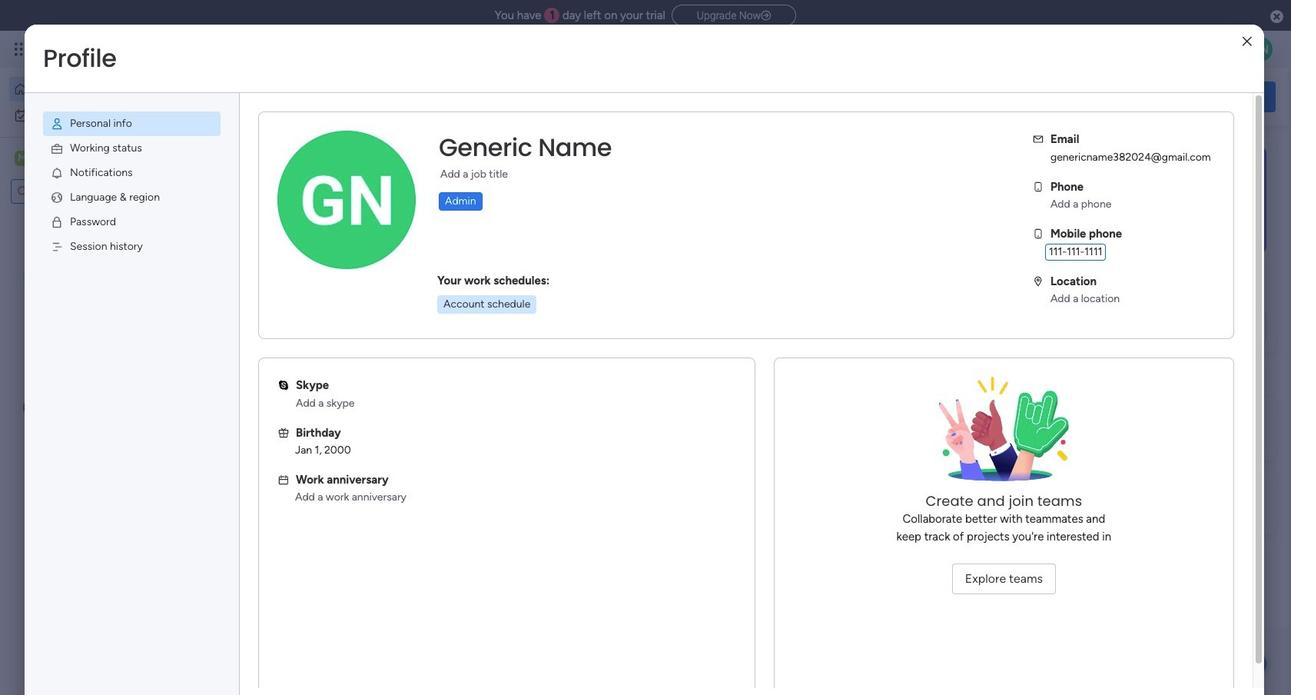 Task type: locate. For each thing, give the bounding box(es) containing it.
add to favorites image
[[459, 312, 474, 327]]

workspace image
[[15, 150, 30, 167], [263, 495, 300, 532]]

menu item
[[43, 111, 221, 136], [43, 136, 221, 161], [43, 161, 221, 185], [43, 185, 221, 210], [43, 210, 221, 235], [43, 235, 221, 259]]

component image
[[511, 336, 525, 349]]

Search in workspace field
[[32, 183, 110, 200]]

public board image
[[257, 311, 274, 328], [511, 311, 528, 328]]

quick search results list box
[[238, 175, 1009, 378]]

personal info image
[[50, 117, 64, 131]]

0 vertical spatial option
[[9, 77, 187, 102]]

3 menu item from the top
[[43, 161, 221, 185]]

open update feed (inbox) image
[[238, 397, 256, 415]]

1 vertical spatial option
[[9, 103, 187, 128]]

1 horizontal spatial public board image
[[511, 311, 528, 328]]

public board image up component image
[[257, 311, 274, 328]]

0 horizontal spatial public board image
[[257, 311, 274, 328]]

0 horizontal spatial workspace image
[[15, 150, 30, 167]]

1 option from the top
[[9, 77, 187, 102]]

v2 user feedback image
[[1058, 88, 1070, 105]]

component image
[[257, 336, 271, 349]]

menu menu
[[25, 93, 239, 278]]

None field
[[435, 131, 616, 164]]

1 vertical spatial workspace image
[[263, 495, 300, 532]]

getting started element
[[1046, 398, 1276, 459]]

2 public board image from the left
[[511, 311, 528, 328]]

no teams image
[[928, 377, 1081, 492]]

0 vertical spatial workspace image
[[15, 150, 30, 167]]

public board image up component icon at the left of the page
[[511, 311, 528, 328]]

option up personal info image
[[9, 77, 187, 102]]

password image
[[50, 215, 64, 229]]

notifications image
[[50, 166, 64, 180]]

option
[[9, 77, 187, 102], [9, 103, 187, 128]]

option up workspace selection element
[[9, 103, 187, 128]]

1 public board image from the left
[[257, 311, 274, 328]]

close my workspaces image
[[238, 449, 256, 467]]

workspace selection element
[[15, 149, 128, 169]]

4 menu item from the top
[[43, 185, 221, 210]]



Task type: describe. For each thing, give the bounding box(es) containing it.
select product image
[[14, 42, 29, 57]]

language & region image
[[50, 191, 64, 205]]

6 menu item from the top
[[43, 235, 221, 259]]

templates image image
[[1060, 147, 1263, 253]]

close image
[[1243, 36, 1252, 47]]

close recently visited image
[[238, 156, 256, 175]]

public board image for component icon at the left of the page
[[511, 311, 528, 328]]

2 option from the top
[[9, 103, 187, 128]]

1 horizontal spatial workspace image
[[263, 495, 300, 532]]

Add a mobile phone field
[[1046, 243, 1107, 260]]

clear search image
[[111, 184, 127, 199]]

dapulse rightstroke image
[[761, 10, 771, 22]]

2 menu item from the top
[[43, 136, 221, 161]]

session history image
[[50, 240, 64, 254]]

5 menu item from the top
[[43, 210, 221, 235]]

working status image
[[50, 141, 64, 155]]

v2 bolt switch image
[[1178, 88, 1187, 105]]

dapulse close image
[[1271, 9, 1284, 25]]

1 menu item from the top
[[43, 111, 221, 136]]

generic name image
[[1249, 37, 1273, 62]]

public board image for component image
[[257, 311, 274, 328]]



Task type: vqa. For each thing, say whether or not it's contained in the screenshot.
the top "option"
yes



